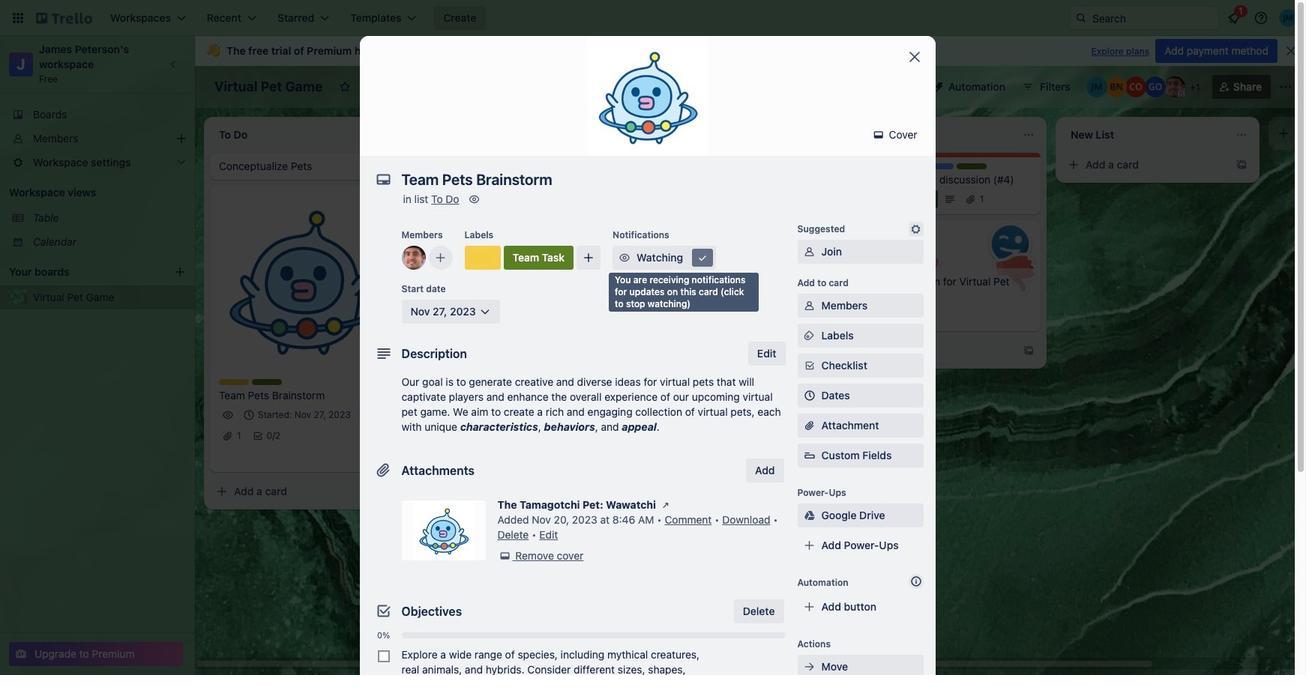 Task type: vqa. For each thing, say whether or not it's contained in the screenshot.
sm image to the bottom
yes



Task type: locate. For each thing, give the bounding box(es) containing it.
1 horizontal spatial color: yellow, title: none image
[[465, 246, 501, 270]]

0 horizontal spatial color: bold lime, title: "team task" element
[[252, 380, 282, 386]]

0 vertical spatial james peterson (jamespeterson93) image
[[1165, 77, 1186, 98]]

banner
[[195, 36, 1307, 66]]

christina overa (christinaovera) image
[[1126, 77, 1147, 98]]

search image
[[1076, 12, 1088, 24]]

1 horizontal spatial james peterson (jamespeterson93) image
[[1165, 77, 1186, 98]]

Board name text field
[[207, 75, 330, 99]]

1 vertical spatial james peterson (jamespeterson93) image
[[402, 246, 426, 270]]

sm image
[[871, 128, 886, 143], [467, 192, 482, 207], [909, 222, 924, 237], [802, 245, 817, 260], [695, 251, 710, 266], [802, 329, 817, 344], [659, 498, 674, 513], [802, 509, 817, 524]]

james peterson (jamespeterson93) image
[[378, 449, 396, 467]]

None checkbox
[[858, 191, 938, 209], [378, 651, 390, 663], [858, 191, 938, 209], [378, 651, 390, 663]]

0 vertical spatial color: yellow, title: none image
[[465, 246, 501, 270]]

Search field
[[1088, 8, 1219, 29]]

gary orlando (garyorlando) image
[[1145, 77, 1166, 98]]

sm image
[[617, 251, 632, 266], [802, 299, 817, 314], [498, 549, 513, 564], [802, 660, 817, 675]]

None text field
[[394, 167, 889, 194]]

workspace navigation collapse icon image
[[164, 54, 185, 75]]

jeremy miller (jeremymiller198) image
[[1087, 77, 1108, 98]]

add members to card image
[[435, 251, 447, 266]]

james peterson (jamespeterson93) image
[[1165, 77, 1186, 98], [402, 246, 426, 270]]

color: bold lime, title: "team task" element
[[504, 246, 574, 270], [252, 380, 282, 386]]

james peterson (jamespeterson93) image right christina overa (christinaovera) icon
[[1165, 77, 1186, 98]]

1 vertical spatial color: bold lime, title: "team task" element
[[252, 380, 282, 386]]

color: yellow, title: none image
[[465, 246, 501, 270], [219, 380, 249, 386]]

1 horizontal spatial color: bold lime, title: "team task" element
[[504, 246, 574, 270]]

0 horizontal spatial james peterson (jamespeterson93) image
[[402, 246, 426, 270]]

james peterson (jamespeterson93) image left "add members to card" image
[[402, 246, 426, 270]]

show menu image
[[1279, 80, 1294, 95]]

1 vertical spatial color: yellow, title: none image
[[219, 380, 249, 386]]

1 notification image
[[1226, 9, 1244, 27]]



Task type: describe. For each thing, give the bounding box(es) containing it.
primary element
[[0, 0, 1307, 36]]

wave image
[[207, 44, 221, 58]]

0 horizontal spatial color: yellow, title: none image
[[219, 380, 249, 386]]

ben nelson (bennelson96) image
[[1106, 77, 1127, 98]]

star or unstar board image
[[339, 81, 351, 93]]

create from template… image
[[1236, 159, 1248, 171]]

create from template… image
[[1023, 345, 1035, 357]]

close dialog image
[[906, 48, 924, 66]]

0 vertical spatial color: bold lime, title: "team task" element
[[504, 246, 574, 270]]

color: bold lime, title: none image
[[957, 164, 987, 170]]

jeremy miller (jeremymiller198) image
[[1280, 9, 1298, 27]]

add board image
[[174, 266, 186, 278]]

open information menu image
[[1254, 11, 1269, 26]]

your boards with 1 items element
[[9, 263, 152, 281]]

color: blue, title: "fyi" element
[[924, 164, 954, 170]]



